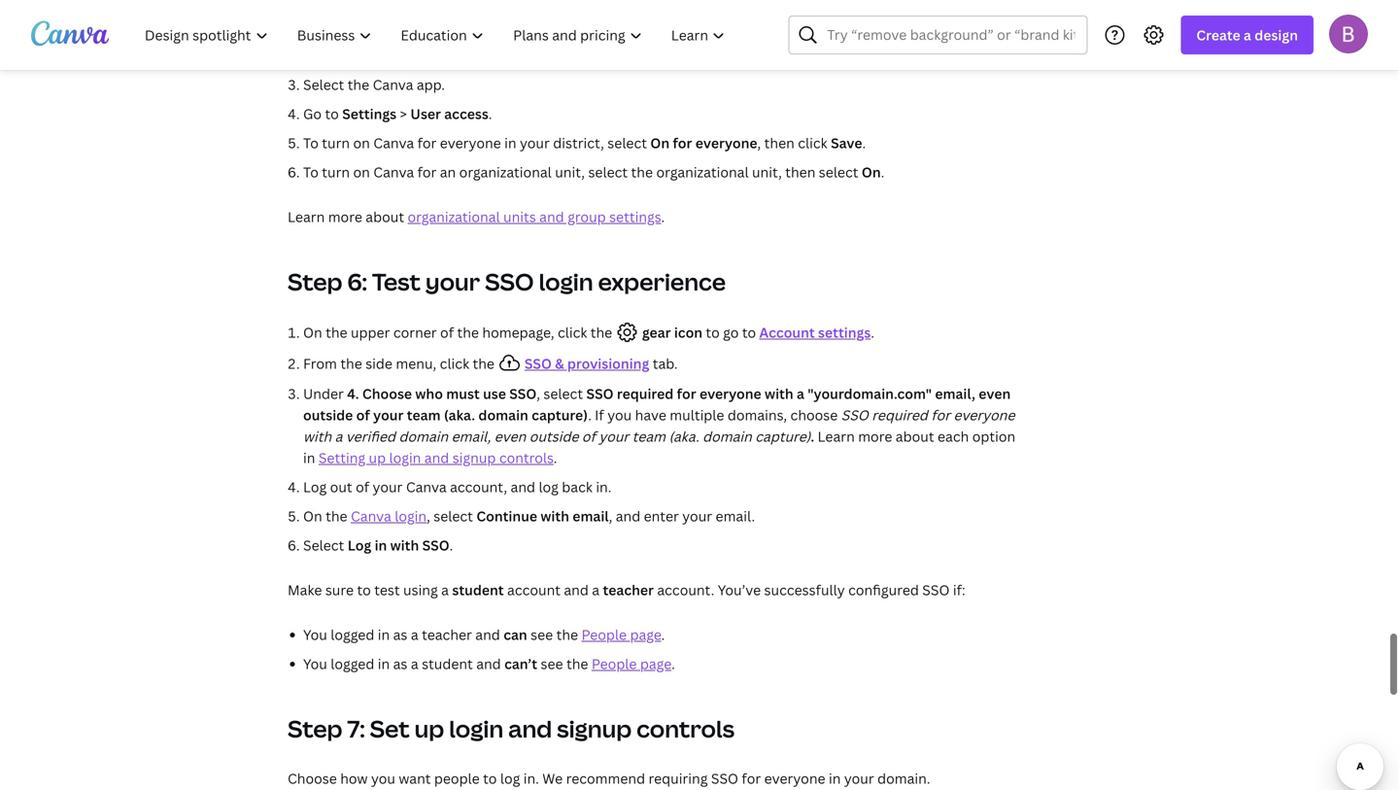 Task type: describe. For each thing, give the bounding box(es) containing it.
sso left &
[[525, 354, 552, 373]]

access
[[444, 105, 489, 123]]

2 horizontal spatial domain
[[703, 427, 752, 446]]

domains,
[[728, 406, 787, 424]]

account,
[[450, 478, 507, 496]]

1 vertical spatial choose
[[288, 769, 337, 788]]

bob builder image
[[1330, 14, 1368, 53]]

on for to turn on canva for everyone in your district, select on for everyone , then click save .
[[353, 134, 370, 152]]

everyone inside the sso required for everyone with a verified domain email, even outside of your team (aka. domain capture)
[[954, 406, 1015, 424]]

2 horizontal spatial click
[[798, 134, 828, 152]]

&
[[555, 354, 564, 373]]

domain.
[[878, 769, 931, 788]]

your up "canva login" link
[[373, 478, 403, 496]]

choose
[[791, 406, 838, 424]]

successfully
[[764, 581, 845, 599]]

to for to turn on canva for an organizational unit, select the organizational unit, then select on .
[[303, 163, 319, 181]]

to left the go
[[706, 323, 720, 342]]

your up on the upper corner of the homepage, click the
[[426, 266, 480, 298]]

who
[[415, 385, 443, 403]]

login down group
[[539, 266, 593, 298]]

1 vertical spatial settings
[[818, 323, 871, 342]]

0 vertical spatial up
[[369, 449, 386, 467]]

of inside sso required for everyone with a "yourdomain.com" email, even outside of your team (aka. domain capture)
[[356, 406, 370, 424]]

people page link for you logged in as a teacher and can see the people page .
[[582, 626, 662, 644]]

0 vertical spatial signup
[[453, 449, 496, 467]]

for right requiring
[[742, 769, 761, 788]]

using
[[403, 581, 438, 599]]

canva up go to settings > user access .
[[373, 75, 413, 94]]

an
[[440, 163, 456, 181]]

the right can
[[557, 626, 578, 644]]

0 vertical spatial choose
[[362, 385, 412, 403]]

account
[[760, 323, 815, 342]]

of inside the sso required for everyone with a verified domain email, even outside of your team (aka. domain capture)
[[582, 427, 596, 446]]

4.
[[347, 385, 359, 403]]

from the side menu, click the
[[303, 354, 498, 373]]

learn for each
[[818, 427, 855, 446]]

we
[[543, 769, 563, 788]]

select for select log in with sso .
[[303, 536, 344, 555]]

2 unit, from the left
[[752, 163, 782, 181]]

you've
[[718, 581, 761, 599]]

gear icon to go to account settings .
[[639, 323, 875, 342]]

(aka. inside sso required for everyone with a "yourdomain.com" email, even outside of your team (aka. domain capture)
[[444, 406, 475, 424]]

1 unit, from the left
[[555, 163, 585, 181]]

create a design
[[1197, 26, 1298, 44]]

the left side
[[340, 354, 362, 373]]

and up we
[[508, 713, 552, 745]]

log out of your canva account, and log back in.
[[303, 478, 612, 496]]

settings
[[342, 105, 397, 123]]

corner
[[393, 323, 437, 342]]

for left an
[[417, 163, 437, 181]]

and left can
[[476, 626, 500, 644]]

your right enter
[[683, 507, 713, 525]]

as for teacher
[[393, 626, 408, 644]]

user
[[411, 105, 441, 123]]

continue
[[477, 507, 537, 525]]

even inside the sso required for everyone with a verified domain email, even outside of your team (aka. domain capture)
[[494, 427, 526, 446]]

if
[[595, 406, 604, 424]]

team inside the sso required for everyone with a verified domain email, even outside of your team (aka. domain capture)
[[632, 427, 666, 446]]

under
[[303, 385, 344, 403]]

step 7: set up login and signup controls
[[288, 713, 735, 745]]

email.
[[716, 507, 755, 525]]

account.
[[657, 581, 715, 599]]

sso left 'if:'
[[923, 581, 950, 599]]

login up select log in with sso .
[[395, 507, 427, 525]]

make
[[288, 581, 322, 599]]

out
[[330, 478, 352, 496]]

0 vertical spatial student
[[452, 581, 504, 599]]

0 horizontal spatial teacher
[[422, 626, 472, 644]]

if:
[[953, 581, 966, 599]]

gear
[[642, 323, 671, 342]]

homepage,
[[482, 323, 555, 342]]

, down log out of your canva account, and log back in.
[[427, 507, 430, 525]]

in up 'set'
[[378, 655, 390, 673]]

canva login link
[[351, 507, 427, 525]]

with inside sso required for everyone with a "yourdomain.com" email, even outside of your team (aka. domain capture)
[[765, 385, 794, 403]]

in down "test"
[[378, 626, 390, 644]]

, left enter
[[609, 507, 613, 525]]

in down "canva login" link
[[375, 536, 387, 555]]

to turn on canva for everyone in your district, select on for everyone , then click save .
[[303, 134, 866, 152]]

upper
[[351, 323, 390, 342]]

choose how you want people to log in. we recommend requiring sso for everyone in your domain.
[[288, 769, 931, 788]]

for up 'to turn on canva for an organizational unit, select the organizational unit, then select on .' in the top of the page
[[673, 134, 692, 152]]

. if you have multiple domains, choose
[[588, 406, 838, 424]]

email, inside sso required for everyone with a "yourdomain.com" email, even outside of your team (aka. domain capture)
[[935, 385, 976, 403]]

experience
[[598, 266, 726, 298]]

turn for to turn on canva for an organizational unit, select the organizational unit, then select on .
[[322, 163, 350, 181]]

account settings link
[[760, 323, 871, 342]]

, right the use
[[537, 385, 540, 403]]

select down to turn on canva for everyone in your district, select on for everyone , then click save .
[[588, 163, 628, 181]]

group
[[568, 208, 606, 226]]

sso up 'homepage,'
[[485, 266, 534, 298]]

the down to turn on canva for everyone in your district, select on for everyone , then click save .
[[631, 163, 653, 181]]

6:
[[347, 266, 367, 298]]

of right out
[[356, 478, 369, 496]]

sso right the use
[[509, 385, 537, 403]]

0 vertical spatial then
[[765, 134, 795, 152]]

enter
[[644, 507, 679, 525]]

0 horizontal spatial domain
[[399, 427, 448, 446]]

1 vertical spatial click
[[558, 323, 587, 342]]

1 horizontal spatial log
[[348, 536, 371, 555]]

each
[[938, 427, 969, 446]]

want
[[399, 769, 431, 788]]

and down "you logged in as a teacher and can see the people page ."
[[476, 655, 501, 673]]

units
[[503, 208, 536, 226]]

and up log out of your canva account, and log back in.
[[425, 449, 449, 467]]

setting up login and signup controls .
[[319, 449, 557, 467]]

on up from
[[303, 323, 322, 342]]

setting
[[319, 449, 366, 467]]

your inside the sso required for everyone with a verified domain email, even outside of your team (aka. domain capture)
[[599, 427, 629, 446]]

canva up select log in with sso .
[[351, 507, 392, 525]]

to right people on the left of page
[[483, 769, 497, 788]]

a inside dropdown button
[[1244, 26, 1252, 44]]

in left domain. in the right bottom of the page
[[829, 769, 841, 788]]

email
[[573, 507, 609, 525]]

canva down the setting up login and signup controls link
[[406, 478, 447, 496]]

can't
[[505, 655, 538, 673]]

turn for to turn on canva for everyone in your district, select on for everyone , then click save .
[[322, 134, 350, 152]]

you logged in as a student and can't see the people page .
[[303, 655, 675, 673]]

you for have
[[608, 406, 632, 424]]

canva down go to settings > user access .
[[373, 134, 414, 152]]

required for domain
[[872, 406, 928, 424]]

step for step 7: set up login and signup controls
[[288, 713, 343, 745]]

top level navigation element
[[132, 16, 742, 54]]

multiple
[[670, 406, 725, 424]]

0 vertical spatial in.
[[596, 478, 612, 496]]

0 horizontal spatial click
[[440, 354, 470, 373]]

option
[[973, 427, 1016, 446]]

select the canva app.
[[303, 75, 445, 94]]

sso inside sso required for everyone with a "yourdomain.com" email, even outside of your team (aka. domain capture)
[[587, 385, 614, 403]]

from
[[303, 354, 337, 373]]

have
[[635, 406, 667, 424]]

configured
[[849, 581, 919, 599]]

to left "test"
[[357, 581, 371, 599]]

side
[[366, 354, 393, 373]]

go
[[723, 323, 739, 342]]

a inside the sso required for everyone with a verified domain email, even outside of your team (aka. domain capture)
[[335, 427, 342, 446]]

on the upper corner of the homepage, click the
[[303, 323, 612, 342]]

login up people on the left of page
[[449, 713, 504, 745]]

learn more about organizational units and group settings .
[[288, 208, 665, 226]]

1 vertical spatial up
[[415, 713, 444, 745]]

and right units
[[540, 208, 564, 226]]

learn for organizational
[[288, 208, 325, 226]]

(aka. inside the sso required for everyone with a verified domain email, even outside of your team (aka. domain capture)
[[669, 427, 699, 446]]

account
[[507, 581, 561, 599]]

save
[[831, 134, 863, 152]]

on down setting
[[303, 507, 322, 525]]

people page link for you logged in as a student and can't see the people page .
[[592, 655, 672, 673]]

use
[[483, 385, 506, 403]]

with left email
[[541, 507, 570, 525]]

more for organizational
[[328, 208, 362, 226]]

for down user at the left of page
[[417, 134, 437, 152]]

the up settings
[[348, 75, 369, 94]]

sure
[[325, 581, 354, 599]]

select down log out of your canva account, and log back in.
[[434, 507, 473, 525]]

the left 'homepage,'
[[457, 323, 479, 342]]

sso required for everyone with a "yourdomain.com" email, even outside of your team (aka. domain capture)
[[303, 385, 1011, 424]]

the down out
[[326, 507, 348, 525]]

setting up login and signup controls link
[[319, 449, 554, 467]]

the up sso & provisioning tab.
[[591, 323, 612, 342]]

select down &
[[544, 385, 583, 403]]

on down save
[[862, 163, 881, 181]]



Task type: vqa. For each thing, say whether or not it's contained in the screenshot.
Social
no



Task type: locate. For each thing, give the bounding box(es) containing it.
0 horizontal spatial controls
[[499, 449, 554, 467]]

your down if
[[599, 427, 629, 446]]

1 vertical spatial to
[[303, 163, 319, 181]]

log down "canva login" link
[[348, 536, 371, 555]]

tab.
[[653, 354, 678, 373]]

to right go
[[325, 105, 339, 123]]

you for you logged in as a teacher and can see the people page .
[[303, 626, 327, 644]]

1 vertical spatial as
[[393, 655, 408, 673]]

to for to turn on canva for everyone in your district, select on for everyone , then click save .
[[303, 134, 319, 152]]

0 vertical spatial click
[[798, 134, 828, 152]]

for inside the sso required for everyone with a verified domain email, even outside of your team (aka. domain capture)
[[931, 406, 951, 424]]

, left save
[[758, 134, 761, 152]]

teacher up you logged in as a student and can't see the people page .
[[422, 626, 472, 644]]

2 you from the top
[[303, 655, 327, 673]]

you logged in as a teacher and can see the people page .
[[303, 626, 665, 644]]

1 vertical spatial controls
[[637, 713, 735, 745]]

step
[[288, 266, 343, 298], [288, 713, 343, 745]]

1 vertical spatial in.
[[524, 769, 539, 788]]

page
[[630, 626, 662, 644], [640, 655, 672, 673]]

organizational units and group settings link
[[408, 208, 661, 226]]

login
[[539, 266, 593, 298], [389, 449, 421, 467], [395, 507, 427, 525], [449, 713, 504, 745]]

outside up back
[[529, 427, 579, 446]]

under 4. choose who must use sso , select
[[303, 385, 587, 403]]

1 vertical spatial teacher
[[422, 626, 472, 644]]

test
[[372, 266, 421, 298]]

0 vertical spatial even
[[979, 385, 1011, 403]]

1 vertical spatial you
[[303, 655, 327, 673]]

choose down side
[[362, 385, 412, 403]]

more inside learn more about each option in
[[858, 427, 893, 446]]

1 select from the top
[[303, 75, 344, 94]]

up right 'set'
[[415, 713, 444, 745]]

controls up requiring
[[637, 713, 735, 745]]

see for can
[[531, 626, 553, 644]]

learn
[[288, 208, 325, 226], [818, 427, 855, 446]]

2 step from the top
[[288, 713, 343, 745]]

for up "multiple"
[[677, 385, 696, 403]]

recommend
[[566, 769, 645, 788]]

and left enter
[[616, 507, 641, 525]]

1 vertical spatial on
[[353, 163, 370, 181]]

1 vertical spatial you
[[371, 769, 396, 788]]

in
[[505, 134, 517, 152], [303, 449, 315, 467], [375, 536, 387, 555], [378, 626, 390, 644], [378, 655, 390, 673], [829, 769, 841, 788]]

1 step from the top
[[288, 266, 343, 298]]

people
[[582, 626, 627, 644], [592, 655, 637, 673]]

provisioning
[[568, 354, 649, 373]]

required inside sso required for everyone with a "yourdomain.com" email, even outside of your team (aka. domain capture)
[[617, 385, 674, 403]]

0 horizontal spatial signup
[[453, 449, 496, 467]]

0 horizontal spatial (aka.
[[444, 406, 475, 424]]

as up 'set'
[[393, 655, 408, 673]]

1 vertical spatial select
[[303, 536, 344, 555]]

click left save
[[798, 134, 828, 152]]

select
[[303, 75, 344, 94], [303, 536, 344, 555]]

0 vertical spatial (aka.
[[444, 406, 475, 424]]

0 vertical spatial see
[[531, 626, 553, 644]]

1 horizontal spatial click
[[558, 323, 587, 342]]

1 vertical spatial page
[[640, 655, 672, 673]]

even inside sso required for everyone with a "yourdomain.com" email, even outside of your team (aka. domain capture)
[[979, 385, 1011, 403]]

2 turn from the top
[[322, 163, 350, 181]]

back
[[562, 478, 593, 496]]

people for you logged in as a teacher and can see the people page .
[[582, 626, 627, 644]]

capture) inside the sso required for everyone with a verified domain email, even outside of your team (aka. domain capture)
[[755, 427, 811, 446]]

about for organizational
[[366, 208, 404, 226]]

2 logged from the top
[[331, 655, 375, 673]]

student
[[452, 581, 504, 599], [422, 655, 473, 673]]

1 logged from the top
[[331, 626, 375, 644]]

0 horizontal spatial capture)
[[532, 406, 588, 424]]

1 horizontal spatial domain
[[479, 406, 529, 424]]

1 vertical spatial people page link
[[592, 655, 672, 673]]

1 horizontal spatial (aka.
[[669, 427, 699, 446]]

for inside sso required for everyone with a "yourdomain.com" email, even outside of your team (aka. domain capture)
[[677, 385, 696, 403]]

0 vertical spatial about
[[366, 208, 404, 226]]

your left domain. in the right bottom of the page
[[844, 769, 874, 788]]

1 horizontal spatial learn
[[818, 427, 855, 446]]

sso & provisioning tab.
[[525, 354, 678, 373]]

domain up the setting up login and signup controls link
[[399, 427, 448, 446]]

with inside the sso required for everyone with a verified domain email, even outside of your team (aka. domain capture)
[[303, 427, 332, 446]]

and up on the canva login , select continue with email , and enter your email.
[[511, 478, 536, 496]]

,
[[758, 134, 761, 152], [537, 385, 540, 403], [427, 507, 430, 525], [609, 507, 613, 525]]

in left setting
[[303, 449, 315, 467]]

and right account
[[564, 581, 589, 599]]

0 vertical spatial people page link
[[582, 626, 662, 644]]

for up each
[[931, 406, 951, 424]]

0 vertical spatial you
[[303, 626, 327, 644]]

"yourdomain.com"
[[808, 385, 932, 403]]

1 vertical spatial even
[[494, 427, 526, 446]]

0 vertical spatial teacher
[[603, 581, 654, 599]]

verified
[[346, 427, 396, 446]]

must
[[446, 385, 480, 403]]

0 vertical spatial turn
[[322, 134, 350, 152]]

create a design button
[[1181, 16, 1314, 54]]

page for you logged in as a student and can't see the people page .
[[640, 655, 672, 673]]

0 horizontal spatial choose
[[288, 769, 337, 788]]

1 horizontal spatial about
[[896, 427, 935, 446]]

outside inside sso required for everyone with a "yourdomain.com" email, even outside of your team (aka. domain capture)
[[303, 406, 353, 424]]

team down have
[[632, 427, 666, 446]]

you
[[608, 406, 632, 424], [371, 769, 396, 788]]

icon
[[674, 323, 703, 342]]

page for you logged in as a teacher and can see the people page .
[[630, 626, 662, 644]]

1 horizontal spatial outside
[[529, 427, 579, 446]]

log
[[539, 478, 559, 496], [500, 769, 520, 788]]

0 vertical spatial on
[[353, 134, 370, 152]]

1 horizontal spatial in.
[[596, 478, 612, 496]]

0 horizontal spatial log
[[500, 769, 520, 788]]

with up domains,
[[765, 385, 794, 403]]

in. right back
[[596, 478, 612, 496]]

the left the upper at the top left
[[326, 323, 348, 342]]

you for want
[[371, 769, 396, 788]]

to
[[325, 105, 339, 123], [706, 323, 720, 342], [742, 323, 756, 342], [357, 581, 371, 599], [483, 769, 497, 788]]

as down "test"
[[393, 626, 408, 644]]

about inside learn more about each option in
[[896, 427, 935, 446]]

1 vertical spatial then
[[786, 163, 816, 181]]

outside down under
[[303, 406, 353, 424]]

Try "remove background" or "brand kit" search field
[[828, 17, 1075, 53]]

.
[[489, 105, 492, 123], [863, 134, 866, 152], [881, 163, 885, 181], [661, 208, 665, 226], [871, 323, 875, 342], [588, 406, 592, 424], [811, 427, 818, 446], [554, 449, 557, 467], [450, 536, 453, 555], [662, 626, 665, 644], [672, 655, 675, 673]]

1 as from the top
[[393, 626, 408, 644]]

outside inside the sso required for everyone with a verified domain email, even outside of your team (aka. domain capture)
[[529, 427, 579, 446]]

1 vertical spatial log
[[500, 769, 520, 788]]

as for student
[[393, 655, 408, 673]]

1 vertical spatial student
[[422, 655, 473, 673]]

you
[[303, 626, 327, 644], [303, 655, 327, 673]]

to
[[303, 134, 319, 152], [303, 163, 319, 181]]

1 vertical spatial (aka.
[[669, 427, 699, 446]]

capture) inside sso required for everyone with a "yourdomain.com" email, even outside of your team (aka. domain capture)
[[532, 406, 588, 424]]

about for each
[[896, 427, 935, 446]]

make sure to test using a student account and a teacher account. you've successfully configured sso if:
[[288, 581, 966, 599]]

in inside learn more about each option in
[[303, 449, 315, 467]]

click
[[798, 134, 828, 152], [558, 323, 587, 342], [440, 354, 470, 373]]

0 horizontal spatial up
[[369, 449, 386, 467]]

the right 'can't'
[[567, 655, 588, 673]]

even up option
[[979, 385, 1011, 403]]

a
[[1244, 26, 1252, 44], [797, 385, 805, 403], [335, 427, 342, 446], [441, 581, 449, 599], [592, 581, 600, 599], [411, 626, 419, 644], [411, 655, 419, 673]]

you right if
[[608, 406, 632, 424]]

people page link
[[582, 626, 662, 644], [592, 655, 672, 673]]

logged for you logged in as a teacher and
[[331, 626, 375, 644]]

0 vertical spatial to
[[303, 134, 319, 152]]

to right the go
[[742, 323, 756, 342]]

0 horizontal spatial log
[[303, 478, 327, 496]]

click up &
[[558, 323, 587, 342]]

1 horizontal spatial more
[[858, 427, 893, 446]]

more
[[328, 208, 362, 226], [858, 427, 893, 446]]

logged for you logged in as a student and
[[331, 655, 375, 673]]

your left district,
[[520, 134, 550, 152]]

sso required for everyone with a verified domain email, even outside of your team (aka. domain capture)
[[303, 406, 1015, 446]]

>
[[400, 105, 407, 123]]

1 horizontal spatial capture)
[[755, 427, 811, 446]]

(aka.
[[444, 406, 475, 424], [669, 427, 699, 446]]

0 horizontal spatial about
[[366, 208, 404, 226]]

sso up if
[[587, 385, 614, 403]]

7:
[[347, 713, 365, 745]]

about up the test
[[366, 208, 404, 226]]

app.
[[417, 75, 445, 94]]

1 horizontal spatial controls
[[637, 713, 735, 745]]

0 horizontal spatial email,
[[452, 427, 491, 446]]

select log in with sso .
[[303, 536, 453, 555]]

1 vertical spatial turn
[[322, 163, 350, 181]]

even down the use
[[494, 427, 526, 446]]

on the canva login , select continue with email , and enter your email.
[[303, 507, 755, 525]]

menu,
[[396, 354, 437, 373]]

select down save
[[819, 163, 859, 181]]

1 horizontal spatial log
[[539, 478, 559, 496]]

0 horizontal spatial required
[[617, 385, 674, 403]]

1 vertical spatial signup
[[557, 713, 632, 745]]

0 vertical spatial step
[[288, 266, 343, 298]]

1 vertical spatial people
[[592, 655, 637, 673]]

email, up setting up login and signup controls . on the bottom left of page
[[452, 427, 491, 446]]

step left 6:
[[288, 266, 343, 298]]

capture) left if
[[532, 406, 588, 424]]

1 horizontal spatial teacher
[[603, 581, 654, 599]]

create
[[1197, 26, 1241, 44]]

more up 6:
[[328, 208, 362, 226]]

email, inside the sso required for everyone with a verified domain email, even outside of your team (aka. domain capture)
[[452, 427, 491, 446]]

1 vertical spatial log
[[348, 536, 371, 555]]

see for can't
[[541, 655, 563, 673]]

with up setting
[[303, 427, 332, 446]]

1 horizontal spatial even
[[979, 385, 1011, 403]]

people for you logged in as a student and can't see the people page .
[[592, 655, 637, 673]]

you for you logged in as a student and can't see the people page .
[[303, 655, 327, 673]]

0 horizontal spatial more
[[328, 208, 362, 226]]

1 horizontal spatial signup
[[557, 713, 632, 745]]

about
[[366, 208, 404, 226], [896, 427, 935, 446]]

your inside sso required for everyone with a "yourdomain.com" email, even outside of your team (aka. domain capture)
[[373, 406, 404, 424]]

0 horizontal spatial you
[[371, 769, 396, 788]]

learn more about each option in
[[303, 427, 1016, 467]]

domain
[[479, 406, 529, 424], [399, 427, 448, 446], [703, 427, 752, 446]]

0 vertical spatial you
[[608, 406, 632, 424]]

required inside the sso required for everyone with a verified domain email, even outside of your team (aka. domain capture)
[[872, 406, 928, 424]]

step for step 6: test your sso login experience
[[288, 266, 343, 298]]

on
[[651, 134, 670, 152], [862, 163, 881, 181], [303, 323, 322, 342], [303, 507, 322, 525]]

1 vertical spatial capture)
[[755, 427, 811, 446]]

sso & provisioning link
[[525, 354, 649, 373]]

login down the verified
[[389, 449, 421, 467]]

sso inside the sso required for everyone with a verified domain email, even outside of your team (aka. domain capture)
[[841, 406, 869, 424]]

1 turn from the top
[[322, 134, 350, 152]]

the up the use
[[473, 354, 495, 373]]

of up the verified
[[356, 406, 370, 424]]

0 vertical spatial required
[[617, 385, 674, 403]]

1 horizontal spatial you
[[608, 406, 632, 424]]

select up 'to turn on canva for an organizational unit, select the organizational unit, then select on .' in the top of the page
[[608, 134, 647, 152]]

1 you from the top
[[303, 626, 327, 644]]

more down the "yourdomain.com"
[[858, 427, 893, 446]]

1 horizontal spatial email,
[[935, 385, 976, 403]]

of down if
[[582, 427, 596, 446]]

0 horizontal spatial team
[[407, 406, 441, 424]]

team inside sso required for everyone with a "yourdomain.com" email, even outside of your team (aka. domain capture)
[[407, 406, 441, 424]]

everyone
[[440, 134, 501, 152], [696, 134, 758, 152], [700, 385, 762, 403], [954, 406, 1015, 424], [765, 769, 826, 788]]

see right can
[[531, 626, 553, 644]]

required up have
[[617, 385, 674, 403]]

sso right requiring
[[711, 769, 739, 788]]

0 horizontal spatial settings
[[609, 208, 661, 226]]

1 horizontal spatial required
[[872, 406, 928, 424]]

canva
[[373, 75, 413, 94], [373, 134, 414, 152], [373, 163, 414, 181], [406, 478, 447, 496], [351, 507, 392, 525]]

0 vertical spatial logged
[[331, 626, 375, 644]]

(aka. down must
[[444, 406, 475, 424]]

how
[[340, 769, 368, 788]]

1 to from the top
[[303, 134, 319, 152]]

sso down the "yourdomain.com"
[[841, 406, 869, 424]]

0 vertical spatial email,
[[935, 385, 976, 403]]

teacher left account.
[[603, 581, 654, 599]]

0 horizontal spatial learn
[[288, 208, 325, 226]]

can
[[504, 626, 527, 644]]

log
[[303, 478, 327, 496], [348, 536, 371, 555]]

learn inside learn more about each option in
[[818, 427, 855, 446]]

signup up recommend
[[557, 713, 632, 745]]

0 vertical spatial learn
[[288, 208, 325, 226]]

select up sure
[[303, 536, 344, 555]]

1 on from the top
[[353, 134, 370, 152]]

step left 7:
[[288, 713, 343, 745]]

0 horizontal spatial unit,
[[555, 163, 585, 181]]

0 vertical spatial log
[[539, 478, 559, 496]]

step 6: test your sso login experience
[[288, 266, 726, 298]]

1 vertical spatial logged
[[331, 655, 375, 673]]

0 vertical spatial capture)
[[532, 406, 588, 424]]

2 vertical spatial click
[[440, 354, 470, 373]]

a inside sso required for everyone with a "yourdomain.com" email, even outside of your team (aka. domain capture)
[[797, 385, 805, 403]]

with down "canva login" link
[[390, 536, 419, 555]]

teacher
[[603, 581, 654, 599], [422, 626, 472, 644]]

domain down the . if you have multiple domains, choose
[[703, 427, 752, 446]]

1 vertical spatial outside
[[529, 427, 579, 446]]

to turn on canva for an organizational unit, select the organizational unit, then select on .
[[303, 163, 885, 181]]

0 vertical spatial log
[[303, 478, 327, 496]]

people
[[434, 769, 480, 788]]

required for capture)
[[617, 385, 674, 403]]

team
[[407, 406, 441, 424], [632, 427, 666, 446]]

select for select the canva app.
[[303, 75, 344, 94]]

test
[[374, 581, 400, 599]]

settings right group
[[609, 208, 661, 226]]

select up go
[[303, 75, 344, 94]]

canva left an
[[373, 163, 414, 181]]

0 vertical spatial team
[[407, 406, 441, 424]]

student up "you logged in as a teacher and can see the people page ."
[[452, 581, 504, 599]]

in left district,
[[505, 134, 517, 152]]

see
[[531, 626, 553, 644], [541, 655, 563, 673]]

log left we
[[500, 769, 520, 788]]

everyone inside sso required for everyone with a "yourdomain.com" email, even outside of your team (aka. domain capture)
[[700, 385, 762, 403]]

go to settings > user access .
[[303, 105, 492, 123]]

2 to from the top
[[303, 163, 319, 181]]

set
[[370, 713, 410, 745]]

1 horizontal spatial choose
[[362, 385, 412, 403]]

your up the verified
[[373, 406, 404, 424]]

0 horizontal spatial even
[[494, 427, 526, 446]]

1 vertical spatial email,
[[452, 427, 491, 446]]

2 select from the top
[[303, 536, 344, 555]]

0 vertical spatial people
[[582, 626, 627, 644]]

0 vertical spatial settings
[[609, 208, 661, 226]]

log left out
[[303, 478, 327, 496]]

on up 'to turn on canva for an organizational unit, select the organizational unit, then select on .' in the top of the page
[[651, 134, 670, 152]]

of right corner
[[440, 323, 454, 342]]

up down the verified
[[369, 449, 386, 467]]

logged down sure
[[331, 626, 375, 644]]

go
[[303, 105, 322, 123]]

capture) down domains,
[[755, 427, 811, 446]]

more for each
[[858, 427, 893, 446]]

0 vertical spatial page
[[630, 626, 662, 644]]

1 vertical spatial see
[[541, 655, 563, 673]]

sso up using on the left of page
[[422, 536, 450, 555]]

required down the "yourdomain.com"
[[872, 406, 928, 424]]

0 vertical spatial as
[[393, 626, 408, 644]]

up
[[369, 449, 386, 467], [415, 713, 444, 745]]

domain inside sso required for everyone with a "yourdomain.com" email, even outside of your team (aka. domain capture)
[[479, 406, 529, 424]]

click down on the upper corner of the homepage, click the
[[440, 354, 470, 373]]

1 vertical spatial team
[[632, 427, 666, 446]]

1 horizontal spatial team
[[632, 427, 666, 446]]

district,
[[553, 134, 604, 152]]

0 vertical spatial controls
[[499, 449, 554, 467]]

on for to turn on canva for an organizational unit, select the organizational unit, then select on .
[[353, 163, 370, 181]]

0 horizontal spatial outside
[[303, 406, 353, 424]]

2 as from the top
[[393, 655, 408, 673]]

1 horizontal spatial unit,
[[752, 163, 782, 181]]

2 on from the top
[[353, 163, 370, 181]]



